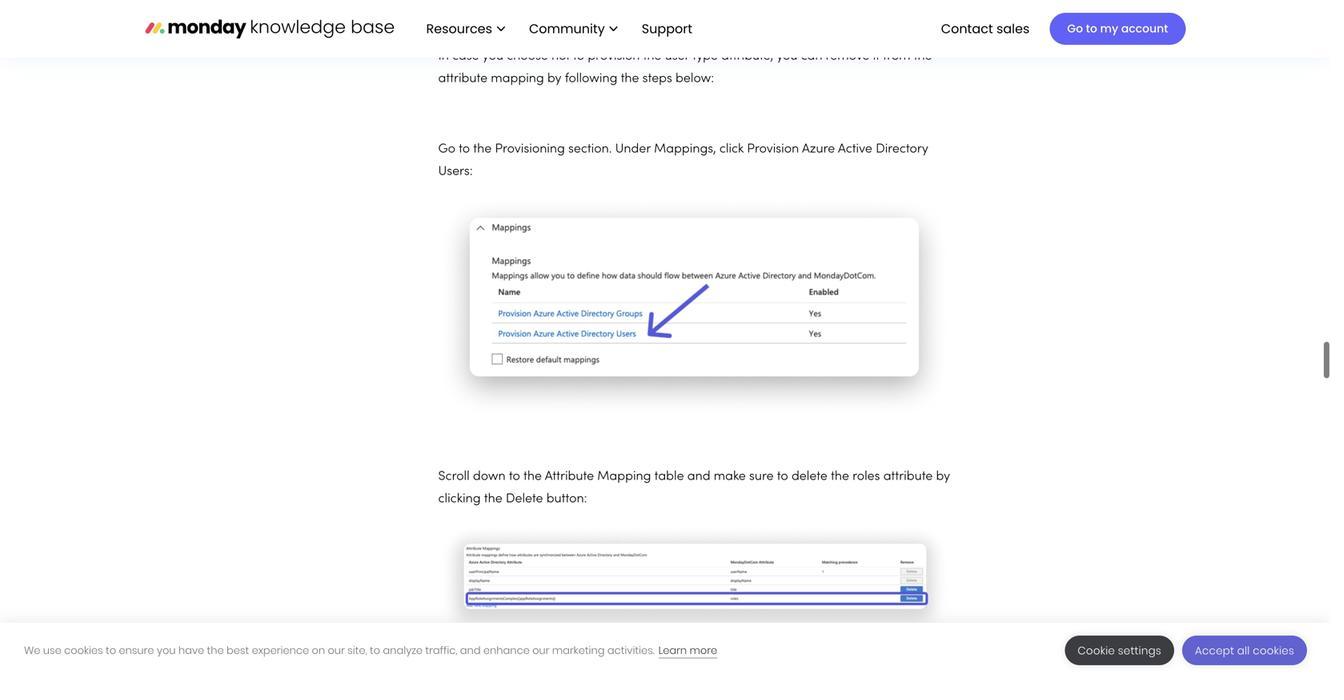Task type: describe. For each thing, give the bounding box(es) containing it.
to inside main element
[[1087, 21, 1098, 36]]

0 horizontal spatial on
[[312, 644, 325, 658]]

to left ensure
[[106, 644, 116, 658]]

hand
[[572, 657, 602, 669]]

activities.
[[608, 644, 655, 658]]

users:
[[439, 131, 473, 143]]

cookie settings
[[1078, 644, 1162, 658]]

cookie
[[1078, 644, 1116, 658]]

have
[[178, 644, 204, 658]]

main element
[[410, 0, 1187, 58]]

from
[[884, 16, 911, 28]]

attribute,
[[722, 16, 774, 28]]

type
[[693, 16, 718, 28]]

analyze
[[383, 644, 423, 658]]

list containing resources
[[410, 0, 706, 58]]

it
[[874, 16, 880, 28]]

accept all cookies button
[[1183, 636, 1308, 666]]

side
[[605, 657, 629, 669]]

the right save
[[747, 657, 766, 669]]

to inside in case you choose not to provision the user type attribute, you can remove it from the attribute mapping by following the steps below:
[[574, 16, 585, 28]]

not
[[552, 16, 570, 28]]

accept
[[1196, 644, 1235, 658]]

attribute inside in case you choose not to provision the user type attribute, you can remove it from the attribute mapping by following the steps below:
[[439, 38, 488, 50]]

ensure
[[119, 644, 154, 658]]

go to my account link
[[1050, 13, 1187, 45]]

monday.com logo image
[[145, 12, 394, 45]]

0 horizontal spatial you
[[157, 644, 176, 658]]

on the left-hand side of the page to save the configuration.
[[508, 657, 849, 669]]

we
[[24, 644, 40, 658]]

site,
[[348, 644, 367, 658]]

page
[[668, 657, 699, 669]]

sales
[[997, 19, 1030, 37]]

to right site,
[[370, 644, 380, 658]]

of
[[632, 657, 643, 669]]

to left save
[[703, 657, 714, 669]]

more
[[690, 644, 718, 658]]

active
[[839, 109, 873, 121]]

provision
[[747, 109, 799, 121]]

best
[[227, 644, 249, 658]]

go to my account
[[1068, 21, 1169, 36]]

cookie settings button
[[1066, 636, 1175, 666]]

delete
[[506, 459, 543, 471]]

button:
[[547, 459, 587, 471]]

contact sales
[[942, 19, 1030, 37]]

and
[[460, 644, 481, 658]]

the inside attribute by clicking the delete button:
[[484, 459, 503, 471]]

clicking
[[439, 459, 481, 471]]

can
[[801, 16, 823, 28]]

directory
[[876, 109, 929, 121]]

the right "of"
[[647, 657, 665, 669]]

account
[[1122, 21, 1169, 36]]

dialog containing cookie settings
[[0, 623, 1332, 678]]

attribute inside attribute by clicking the delete button:
[[884, 436, 933, 448]]

group 1 - 2023-11-08t151447.984.png image
[[439, 489, 951, 604]]

1 our from the left
[[328, 644, 345, 658]]

the left the left-
[[526, 657, 545, 669]]

azure
[[803, 109, 835, 121]]

attribute by clicking the delete button:
[[439, 436, 951, 471]]

enhance
[[484, 644, 530, 658]]

settings
[[1119, 644, 1162, 658]]



Task type: locate. For each thing, give the bounding box(es) containing it.
attribute
[[439, 38, 488, 50], [884, 436, 933, 448]]

our left site,
[[328, 644, 345, 658]]

the up steps
[[644, 16, 662, 28]]

0 horizontal spatial cookies
[[64, 644, 103, 658]]

left-
[[548, 657, 572, 669]]

resources
[[426, 19, 493, 37]]

to
[[574, 16, 585, 28], [1087, 21, 1098, 36], [106, 644, 116, 658], [370, 644, 380, 658], [703, 657, 714, 669]]

on left the left-
[[508, 657, 523, 669]]

my
[[1101, 21, 1119, 36]]

configuration.
[[769, 657, 849, 669]]

1 horizontal spatial on
[[508, 657, 523, 669]]

support
[[642, 19, 693, 37]]

remove
[[826, 16, 870, 28]]

steps
[[643, 38, 673, 50]]

choose
[[507, 16, 548, 28]]

learn more link
[[659, 644, 718, 659]]

cookies inside button
[[1254, 644, 1295, 658]]

on
[[312, 644, 325, 658], [508, 657, 523, 669]]

1 horizontal spatial by
[[937, 436, 951, 448]]

use
[[43, 644, 61, 658]]

case
[[453, 16, 479, 28]]

the left delete
[[484, 459, 503, 471]]

the inside dialog
[[207, 644, 224, 658]]

1 horizontal spatial cookies
[[1254, 644, 1295, 658]]

mapping
[[491, 38, 544, 50]]

dialog
[[0, 623, 1332, 678]]

support link
[[634, 15, 706, 43], [642, 19, 698, 37]]

community
[[529, 19, 605, 37]]

save
[[717, 657, 744, 669]]

traffic,
[[426, 644, 458, 658]]

list
[[410, 0, 706, 58]]

provision azure active directory users:
[[439, 109, 929, 143]]

2 cookies from the left
[[1254, 644, 1295, 658]]

marketing
[[553, 644, 605, 658]]

by inside in case you choose not to provision the user type attribute, you can remove it from the attribute mapping by following the steps below:
[[548, 38, 562, 50]]

0 horizontal spatial our
[[328, 644, 345, 658]]

2 our from the left
[[533, 644, 550, 658]]

0 horizontal spatial by
[[548, 38, 562, 50]]

to right go
[[1087, 21, 1098, 36]]

our right 'enhance'
[[533, 644, 550, 658]]

cookies for use
[[64, 644, 103, 658]]

1 horizontal spatial attribute
[[884, 436, 933, 448]]

1 vertical spatial attribute
[[884, 436, 933, 448]]

contact sales link
[[934, 15, 1038, 43]]

resources link
[[418, 15, 513, 43]]

in case you choose not to provision the user type attribute, you can remove it from the attribute mapping by following the steps below:
[[439, 16, 933, 50]]

you right case
[[483, 16, 504, 28]]

cookies right use
[[64, 644, 103, 658]]

all
[[1238, 644, 1251, 658]]

0 vertical spatial attribute
[[439, 38, 488, 50]]

user
[[665, 16, 690, 28]]

experience
[[252, 644, 309, 658]]

below:
[[676, 38, 715, 50]]

go
[[1068, 21, 1084, 36]]

the right "from"
[[914, 16, 933, 28]]

you
[[483, 16, 504, 28], [777, 16, 798, 28], [157, 644, 176, 658]]

1 cookies from the left
[[64, 644, 103, 658]]

cookies
[[64, 644, 103, 658], [1254, 644, 1295, 658]]

0 vertical spatial by
[[548, 38, 562, 50]]

0 horizontal spatial attribute
[[439, 38, 488, 50]]

you left 'can'
[[777, 16, 798, 28]]

community link
[[521, 15, 626, 43]]

accept all cookies
[[1196, 644, 1295, 658]]

on right experience
[[312, 644, 325, 658]]

provision
[[588, 16, 640, 28]]

group_9__30_.png image
[[439, 161, 951, 383]]

you left have
[[157, 644, 176, 658]]

in
[[439, 16, 449, 28]]

cookies right all
[[1254, 644, 1295, 658]]

following
[[565, 38, 618, 50]]

contact
[[942, 19, 994, 37]]

the left steps
[[621, 38, 640, 50]]

cookies for all
[[1254, 644, 1295, 658]]

the left best
[[207, 644, 224, 658]]

our
[[328, 644, 345, 658], [533, 644, 550, 658]]

the
[[644, 16, 662, 28], [914, 16, 933, 28], [621, 38, 640, 50], [484, 459, 503, 471], [207, 644, 224, 658], [526, 657, 545, 669], [647, 657, 665, 669], [747, 657, 766, 669]]

1 vertical spatial by
[[937, 436, 951, 448]]

1 horizontal spatial our
[[533, 644, 550, 658]]

learn
[[659, 644, 687, 658]]

by
[[548, 38, 562, 50], [937, 436, 951, 448]]

2 horizontal spatial you
[[777, 16, 798, 28]]

to right not
[[574, 16, 585, 28]]

by inside attribute by clicking the delete button:
[[937, 436, 951, 448]]

we use cookies to ensure you have the best experience on our site, to analyze traffic, and enhance our marketing activities. learn more
[[24, 644, 718, 658]]

1 horizontal spatial you
[[483, 16, 504, 28]]



Task type: vqa. For each thing, say whether or not it's contained in the screenshot.
the configuration.
yes



